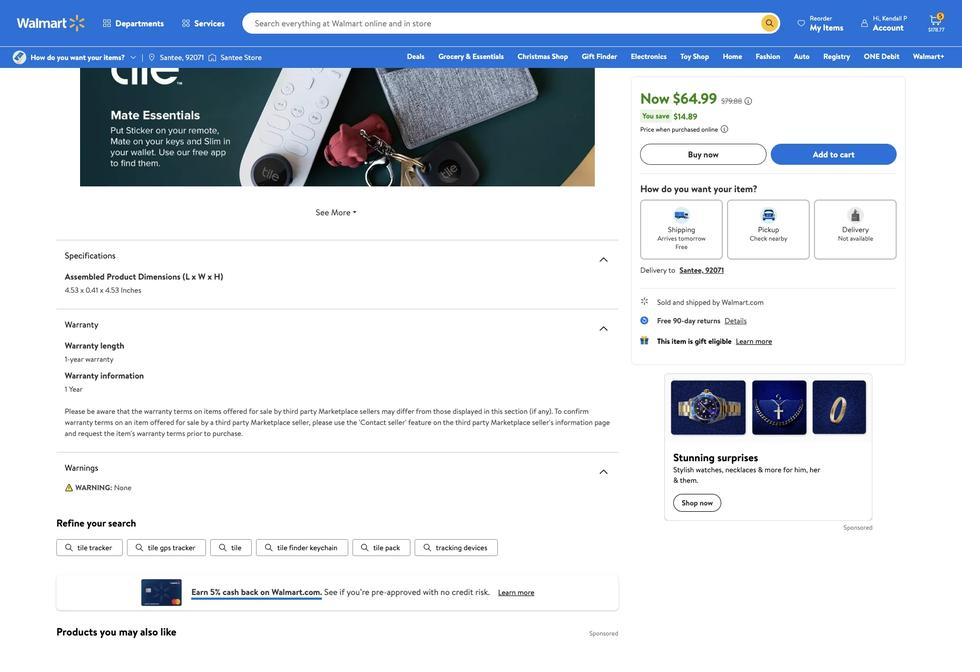 Task type: describe. For each thing, give the bounding box(es) containing it.
1
[[65, 384, 67, 395]]

seller,
[[292, 418, 311, 428]]

warranty right that
[[144, 406, 172, 417]]

auto
[[794, 51, 810, 62]]

christmas shop link
[[513, 51, 573, 62]]

tile for tile gps tracker
[[148, 543, 158, 554]]

warning image
[[65, 484, 73, 492]]

tile gps tracker button
[[127, 540, 206, 557]]

gift finder
[[582, 51, 618, 62]]

devices
[[464, 543, 488, 554]]

warranty right item's
[[137, 429, 165, 439]]

to for delivery
[[669, 265, 675, 276]]

items?
[[104, 52, 125, 63]]

differ
[[397, 406, 414, 417]]

buy
[[688, 149, 702, 160]]

when
[[656, 125, 670, 134]]

items
[[204, 406, 222, 417]]

add
[[813, 149, 828, 160]]

your for items?
[[88, 52, 102, 63]]

eligible
[[708, 336, 732, 347]]

none
[[114, 483, 132, 493]]

on left items
[[194, 406, 202, 417]]

one debit
[[864, 51, 900, 62]]

tracking devices list item
[[415, 540, 498, 557]]

toy shop
[[681, 51, 709, 62]]

auto link
[[790, 51, 815, 62]]

warnings image
[[598, 466, 610, 479]]

the right use
[[347, 418, 357, 428]]

1 horizontal spatial third
[[283, 406, 298, 417]]

gifting made easy image
[[640, 336, 649, 345]]

Walmart Site-Wide search field
[[242, 13, 781, 34]]

see more
[[316, 207, 351, 218]]

0 horizontal spatial santee,
[[160, 52, 184, 63]]

search
[[108, 516, 136, 530]]

pickup check nearby
[[750, 225, 788, 243]]

be
[[87, 406, 95, 417]]

2 horizontal spatial third
[[456, 418, 471, 428]]

walmart.com
[[722, 297, 764, 308]]

item inside please be aware that the warranty terms on items offered for sale by third party marketplace sellers may differ from those displayed in this section (if any). to confirm warranty terms on an item offered for sale by a third party marketplace seller, please use the 'contact seller' feature on the third party marketplace seller's information page and request the item's warranty terms prior to purchase.
[[134, 418, 148, 428]]

walmart+ link
[[909, 51, 950, 62]]

walmart.com.
[[272, 587, 322, 598]]

not
[[838, 234, 849, 243]]

intent image for shipping image
[[673, 207, 690, 224]]

the down those
[[443, 418, 454, 428]]

with
[[423, 587, 439, 598]]

1 horizontal spatial learn
[[736, 336, 754, 347]]

year
[[70, 354, 84, 365]]

x left '0.41' at the top
[[80, 285, 84, 296]]

item?
[[734, 182, 758, 196]]

tile pack list item
[[352, 540, 411, 557]]

to inside please be aware that the warranty terms on items offered for sale by third party marketplace sellers may differ from those displayed in this section (if any). to confirm warranty terms on an item offered for sale by a third party marketplace seller, please use the 'contact seller' feature on the third party marketplace seller's information page and request the item's warranty terms prior to purchase.
[[204, 429, 211, 439]]

see more button
[[65, 202, 610, 223]]

toy
[[681, 51, 692, 62]]

refine
[[56, 516, 85, 530]]

tile for tile pack
[[374, 543, 384, 554]]

intent image for delivery image
[[847, 207, 864, 224]]

0 vertical spatial offered
[[223, 406, 247, 417]]

item's
[[116, 429, 135, 439]]

delivery for not
[[842, 225, 869, 235]]

0 horizontal spatial by
[[201, 418, 209, 428]]

warranty for warranty length 1-year warranty
[[65, 340, 98, 352]]

&
[[466, 51, 471, 62]]

one
[[864, 51, 880, 62]]

1 horizontal spatial party
[[300, 406, 317, 417]]

2 horizontal spatial marketplace
[[491, 418, 531, 428]]

page
[[595, 418, 610, 428]]

this item is gift eligible learn more
[[657, 336, 772, 347]]

more
[[331, 207, 351, 218]]

0 vertical spatial information
[[100, 370, 144, 382]]

delivery for to
[[640, 265, 667, 276]]

to for add
[[830, 149, 838, 160]]

products
[[56, 625, 97, 640]]

price when purchased online
[[640, 125, 718, 134]]

sold
[[657, 297, 671, 308]]

warranty down "please"
[[65, 418, 93, 428]]

how for how do you want your item?
[[640, 182, 659, 196]]

shipping
[[668, 225, 695, 235]]

1 vertical spatial 92071
[[705, 265, 724, 276]]

you
[[642, 111, 654, 121]]

pack
[[385, 543, 400, 554]]

seller'
[[388, 418, 407, 428]]

1 vertical spatial see
[[324, 587, 338, 598]]

christmas shop
[[518, 51, 568, 62]]

list containing tile tracker
[[56, 540, 619, 557]]

$64.99
[[673, 88, 717, 109]]

finder
[[597, 51, 618, 62]]

intent image for pickup image
[[760, 207, 777, 224]]

walmart image
[[17, 15, 85, 32]]

and inside please be aware that the warranty terms on items offered for sale by third party marketplace sellers may differ from those displayed in this section (if any). to confirm warranty terms on an item offered for sale by a third party marketplace seller, please use the 'contact seller' feature on the third party marketplace seller's information page and request the item's warranty terms prior to purchase.
[[65, 429, 76, 439]]

earn
[[191, 587, 208, 598]]

earn 5% cash back on walmart.com. see if you're pre-approved with no credit risk.
[[191, 587, 490, 598]]

fashion link
[[752, 51, 785, 62]]

learn more button
[[736, 336, 772, 347]]

shipping arrives tomorrow free
[[658, 225, 706, 251]]

2 horizontal spatial party
[[473, 418, 489, 428]]

0 horizontal spatial party
[[232, 418, 249, 428]]

0 horizontal spatial free
[[657, 316, 671, 326]]

learn more
[[498, 588, 535, 598]]

(l
[[183, 271, 190, 283]]

on right back
[[260, 587, 270, 598]]

2 vertical spatial you
[[100, 625, 116, 640]]

those
[[433, 406, 451, 417]]

now $64.99
[[640, 88, 717, 109]]

0.41
[[86, 285, 98, 296]]

tile gps tracker list item
[[127, 540, 206, 557]]

details button
[[725, 316, 747, 326]]

Search search field
[[242, 13, 781, 34]]

online
[[702, 125, 718, 134]]

grocery & essentials link
[[434, 51, 509, 62]]

0 vertical spatial terms
[[174, 406, 192, 417]]

the right that
[[132, 406, 142, 417]]

how for how do you want your items?
[[31, 52, 45, 63]]

walmart+
[[914, 51, 945, 62]]

you're
[[347, 587, 370, 598]]

you for how do you want your items?
[[57, 52, 68, 63]]

0 horizontal spatial third
[[215, 418, 231, 428]]

electronics
[[631, 51, 667, 62]]

you save $14.89
[[642, 110, 697, 122]]

do for how do you want your items?
[[47, 52, 55, 63]]

finder
[[289, 543, 308, 554]]

0 horizontal spatial may
[[119, 625, 138, 640]]

no
[[441, 587, 450, 598]]

like
[[161, 625, 177, 640]]

$79.88
[[721, 96, 742, 106]]

that
[[117, 406, 130, 417]]

2 4.53 from the left
[[105, 285, 119, 296]]

registry link
[[819, 51, 855, 62]]

p
[[904, 13, 908, 22]]

purchased
[[672, 125, 700, 134]]

prior
[[187, 429, 202, 439]]

warning:
[[75, 483, 112, 493]]

tile tracker list item
[[56, 540, 123, 557]]

shop for christmas shop
[[552, 51, 568, 62]]

pickup
[[758, 225, 779, 235]]

0 horizontal spatial offered
[[150, 418, 174, 428]]

learn more about strikethrough prices image
[[744, 97, 753, 105]]

credit
[[452, 587, 474, 598]]

0 horizontal spatial marketplace
[[251, 418, 290, 428]]

capitalone image
[[140, 580, 183, 607]]

price
[[640, 125, 654, 134]]

tile button
[[210, 540, 252, 557]]



Task type: locate. For each thing, give the bounding box(es) containing it.
1 vertical spatial want
[[691, 182, 711, 196]]

items
[[823, 21, 844, 33]]

0 vertical spatial do
[[47, 52, 55, 63]]

1 horizontal spatial marketplace
[[319, 406, 358, 417]]

search icon image
[[766, 19, 774, 27]]

0 vertical spatial santee,
[[160, 52, 184, 63]]

keychain
[[310, 543, 338, 554]]

please be aware that the warranty terms on items offered for sale by third party marketplace sellers may differ from those displayed in this section (if any). to confirm warranty terms on an item offered for sale by a third party marketplace seller, please use the 'contact seller' feature on the third party marketplace seller's information page and request the item's warranty terms prior to purchase.
[[65, 406, 610, 439]]

 image
[[148, 53, 156, 62]]

buy now
[[688, 149, 719, 160]]

0 vertical spatial by
[[712, 297, 720, 308]]

your left the items?
[[88, 52, 102, 63]]

1 horizontal spatial for
[[249, 406, 258, 417]]

feature
[[408, 418, 432, 428]]

legal information image
[[720, 125, 729, 133]]

1 tile from the left
[[77, 543, 88, 554]]

2 tile from the left
[[148, 543, 158, 554]]

0 vertical spatial sale
[[260, 406, 272, 417]]

warranty for warranty
[[65, 319, 98, 331]]

inches
[[121, 285, 141, 296]]

information
[[100, 370, 144, 382], [556, 418, 593, 428]]

x right '0.41' at the top
[[100, 285, 104, 296]]

delivery down 'intent image for delivery'
[[842, 225, 869, 235]]

0 vertical spatial for
[[249, 406, 258, 417]]

for
[[249, 406, 258, 417], [176, 418, 185, 428]]

 image
[[13, 51, 26, 64], [208, 52, 217, 63]]

you
[[57, 52, 68, 63], [674, 182, 689, 196], [100, 625, 116, 640]]

0 vertical spatial your
[[88, 52, 102, 63]]

shop for toy shop
[[693, 51, 709, 62]]

shop inside 'link'
[[552, 51, 568, 62]]

 image down walmart image
[[13, 51, 26, 64]]

1 horizontal spatial offered
[[223, 406, 247, 417]]

1 vertical spatial by
[[274, 406, 282, 417]]

please
[[65, 406, 85, 417]]

1 vertical spatial terms
[[95, 418, 113, 428]]

1 vertical spatial information
[[556, 418, 593, 428]]

santee, down tomorrow
[[680, 265, 704, 276]]

tile left "pack"
[[374, 543, 384, 554]]

|
[[142, 52, 143, 63]]

free left 90-
[[657, 316, 671, 326]]

tracking
[[436, 543, 462, 554]]

now
[[640, 88, 670, 109]]

request
[[78, 429, 102, 439]]

tracker inside list item
[[89, 543, 112, 554]]

warranty information
[[65, 370, 144, 382]]

learn down details
[[736, 336, 754, 347]]

use
[[334, 418, 345, 428]]

any).
[[538, 406, 553, 417]]

1 tracker from the left
[[89, 543, 112, 554]]

to left cart
[[830, 149, 838, 160]]

0 vertical spatial more
[[756, 336, 772, 347]]

party up seller,
[[300, 406, 317, 417]]

tile down refine
[[77, 543, 88, 554]]

how
[[31, 52, 45, 63], [640, 182, 659, 196]]

0 horizontal spatial  image
[[13, 51, 26, 64]]

1 vertical spatial and
[[65, 429, 76, 439]]

0 horizontal spatial information
[[100, 370, 144, 382]]

0 vertical spatial and
[[673, 297, 684, 308]]

tile left finder
[[277, 543, 288, 554]]

specifications image
[[598, 254, 610, 266]]

free down shipping
[[676, 242, 688, 251]]

returns
[[697, 316, 721, 326]]

seller's
[[532, 418, 554, 428]]

0 horizontal spatial item
[[134, 418, 148, 428]]

see left more
[[316, 207, 329, 218]]

do for how do you want your item?
[[661, 182, 672, 196]]

may inside please be aware that the warranty terms on items offered for sale by third party marketplace sellers may differ from those displayed in this section (if any). to confirm warranty terms on an item offered for sale by a third party marketplace seller, please use the 'contact seller' feature on the third party marketplace seller's information page and request the item's warranty terms prior to purchase.
[[382, 406, 395, 417]]

2 horizontal spatial by
[[712, 297, 720, 308]]

for right items
[[249, 406, 258, 417]]

more right eligible
[[756, 336, 772, 347]]

you up the intent image for shipping
[[674, 182, 689, 196]]

4.53 down "product" at the top left of page
[[105, 285, 119, 296]]

the left item's
[[104, 429, 115, 439]]

add to cart button
[[771, 144, 897, 165]]

list
[[56, 540, 619, 557]]

1 vertical spatial warranty
[[65, 340, 98, 352]]

tile for tile finder keychain
[[277, 543, 288, 554]]

1 warranty from the top
[[65, 319, 98, 331]]

your left the item?
[[714, 182, 732, 196]]

nearby
[[769, 234, 788, 243]]

offered right items
[[223, 406, 247, 417]]

tracker right gps
[[173, 543, 196, 554]]

do down walmart image
[[47, 52, 55, 63]]

on left the an
[[115, 418, 123, 428]]

1 horizontal spatial and
[[673, 297, 684, 308]]

0 vertical spatial you
[[57, 52, 68, 63]]

92071 down services dropdown button
[[186, 52, 204, 63]]

4.53 down assembled
[[65, 285, 79, 296]]

1 horizontal spatial how
[[640, 182, 659, 196]]

tile left gps
[[148, 543, 158, 554]]

to left the santee, 92071 button
[[669, 265, 675, 276]]

2 shop from the left
[[693, 51, 709, 62]]

shop right the christmas
[[552, 51, 568, 62]]

2 vertical spatial your
[[87, 516, 106, 530]]

1 vertical spatial item
[[134, 418, 148, 428]]

 image for how do you want your items?
[[13, 51, 26, 64]]

year
[[69, 384, 83, 395]]

warranty up warranty information
[[85, 354, 114, 365]]

registry
[[824, 51, 851, 62]]

santee, right |
[[160, 52, 184, 63]]

warning: none
[[75, 483, 132, 493]]

gift
[[582, 51, 595, 62]]

1 4.53 from the left
[[65, 285, 79, 296]]

0 horizontal spatial learn
[[498, 588, 516, 598]]

1 horizontal spatial tracker
[[173, 543, 196, 554]]

tile pack button
[[352, 540, 411, 557]]

3 warranty from the top
[[65, 370, 98, 382]]

your up tile tracker
[[87, 516, 106, 530]]

0 horizontal spatial want
[[70, 52, 86, 63]]

tile list item
[[210, 540, 252, 557]]

how up arrives at the top right of page
[[640, 182, 659, 196]]

third up seller,
[[283, 406, 298, 417]]

5
[[939, 12, 943, 21]]

by
[[712, 297, 720, 308], [274, 406, 282, 417], [201, 418, 209, 428]]

essentials
[[473, 51, 504, 62]]

third down the displayed in the bottom of the page
[[456, 418, 471, 428]]

0 horizontal spatial more
[[518, 588, 535, 598]]

92071 up sold and shipped by walmart.com
[[705, 265, 724, 276]]

2 vertical spatial terms
[[167, 429, 185, 439]]

1 vertical spatial do
[[661, 182, 672, 196]]

see left if
[[324, 587, 338, 598]]

fashion
[[756, 51, 781, 62]]

back
[[241, 587, 258, 598]]

tile for tile
[[231, 543, 242, 554]]

want for item?
[[691, 182, 711, 196]]

x right (l
[[192, 271, 196, 283]]

0 horizontal spatial sponsored
[[590, 630, 619, 639]]

see
[[316, 207, 329, 218], [324, 587, 338, 598]]

tile tracker button
[[56, 540, 123, 557]]

how do you want your items?
[[31, 52, 125, 63]]

0 horizontal spatial how
[[31, 52, 45, 63]]

shop right "toy"
[[693, 51, 709, 62]]

grocery
[[439, 51, 464, 62]]

marketplace down section
[[491, 418, 531, 428]]

see inside see more button
[[316, 207, 329, 218]]

capital one  earn 5% cash back on walmart.com. see if you're pre-approved with no credit risk. learn more element
[[498, 588, 535, 599]]

x right w
[[208, 271, 212, 283]]

this
[[492, 406, 503, 417]]

1 horizontal spatial 92071
[[705, 265, 724, 276]]

0 vertical spatial free
[[676, 242, 688, 251]]

debit
[[882, 51, 900, 62]]

1 vertical spatial your
[[714, 182, 732, 196]]

do up shipping
[[661, 182, 672, 196]]

available
[[850, 234, 873, 243]]

 image left santee
[[208, 52, 217, 63]]

terms up prior
[[174, 406, 192, 417]]

item right the an
[[134, 418, 148, 428]]

third
[[283, 406, 298, 417], [215, 418, 231, 428], [456, 418, 471, 428]]

party down in
[[473, 418, 489, 428]]

reorder
[[810, 13, 833, 22]]

$14.89
[[674, 110, 697, 122]]

terms left prior
[[167, 429, 185, 439]]

1 horizontal spatial sale
[[260, 406, 272, 417]]

a
[[210, 418, 214, 428]]

section
[[505, 406, 528, 417]]

1 vertical spatial you
[[674, 182, 689, 196]]

want left the items?
[[70, 52, 86, 63]]

1 vertical spatial sale
[[187, 418, 199, 428]]

christmas
[[518, 51, 550, 62]]

warranty
[[85, 354, 114, 365], [144, 406, 172, 417], [65, 418, 93, 428], [137, 429, 165, 439]]

party
[[300, 406, 317, 417], [232, 418, 249, 428], [473, 418, 489, 428]]

1 vertical spatial learn
[[498, 588, 516, 598]]

tile up cash
[[231, 543, 242, 554]]

electronics link
[[627, 51, 672, 62]]

0 horizontal spatial you
[[57, 52, 68, 63]]

delivery not available
[[838, 225, 873, 243]]

one debit link
[[860, 51, 905, 62]]

offered
[[223, 406, 247, 417], [150, 418, 174, 428]]

on down those
[[433, 418, 442, 428]]

want for items?
[[70, 52, 86, 63]]

0 vertical spatial delivery
[[842, 225, 869, 235]]

0 vertical spatial see
[[316, 207, 329, 218]]

1 vertical spatial delivery
[[640, 265, 667, 276]]

5 $178.77
[[929, 12, 945, 33]]

warranty inside warranty length 1-year warranty
[[85, 354, 114, 365]]

(if
[[530, 406, 537, 417]]

delivery inside delivery not available
[[842, 225, 869, 235]]

1 vertical spatial to
[[669, 265, 675, 276]]

0 horizontal spatial for
[[176, 418, 185, 428]]

2 horizontal spatial to
[[830, 149, 838, 160]]

tile pack
[[374, 543, 400, 554]]

an
[[125, 418, 132, 428]]

marketplace left seller,
[[251, 418, 290, 428]]

length
[[100, 340, 124, 352]]

2 tracker from the left
[[173, 543, 196, 554]]

1 horizontal spatial item
[[672, 336, 686, 347]]

1 horizontal spatial sponsored
[[844, 523, 873, 532]]

2 horizontal spatial you
[[674, 182, 689, 196]]

santee, 92071 button
[[680, 265, 724, 276]]

on
[[194, 406, 202, 417], [115, 418, 123, 428], [433, 418, 442, 428], [260, 587, 270, 598]]

0 vertical spatial to
[[830, 149, 838, 160]]

1 horizontal spatial do
[[661, 182, 672, 196]]

your for item?
[[714, 182, 732, 196]]

toy shop link
[[676, 51, 714, 62]]

1 horizontal spatial  image
[[208, 52, 217, 63]]

1 horizontal spatial shop
[[693, 51, 709, 62]]

0 horizontal spatial delivery
[[640, 265, 667, 276]]

assembled
[[65, 271, 105, 283]]

you right the products
[[100, 625, 116, 640]]

you for how do you want your item?
[[674, 182, 689, 196]]

tracking devices
[[436, 543, 488, 554]]

0 horizontal spatial sale
[[187, 418, 199, 428]]

tile tracker
[[77, 543, 112, 554]]

tracker
[[89, 543, 112, 554], [173, 543, 196, 554]]

how down walmart image
[[31, 52, 45, 63]]

2 vertical spatial warranty
[[65, 370, 98, 382]]

learn right risk.
[[498, 588, 516, 598]]

0 horizontal spatial shop
[[552, 51, 568, 62]]

2 vertical spatial by
[[201, 418, 209, 428]]

to
[[555, 406, 562, 417]]

0 vertical spatial sponsored
[[844, 523, 873, 532]]

information down confirm on the right
[[556, 418, 593, 428]]

information down length
[[100, 370, 144, 382]]

3 tile from the left
[[231, 543, 242, 554]]

learn
[[736, 336, 754, 347], [498, 588, 516, 598]]

1 horizontal spatial delivery
[[842, 225, 869, 235]]

marketplace up use
[[319, 406, 358, 417]]

deals link
[[402, 51, 430, 62]]

may left also at the bottom left of page
[[119, 625, 138, 640]]

0 vertical spatial 92071
[[186, 52, 204, 63]]

1 horizontal spatial information
[[556, 418, 593, 428]]

warranty for warranty information
[[65, 370, 98, 382]]

services
[[195, 17, 225, 29]]

risk.
[[476, 587, 490, 598]]

1 horizontal spatial to
[[669, 265, 675, 276]]

sellers
[[360, 406, 380, 417]]

dimensions
[[138, 271, 181, 283]]

third right the a
[[215, 418, 231, 428]]

want down buy now button
[[691, 182, 711, 196]]

1 horizontal spatial santee,
[[680, 265, 704, 276]]

1 horizontal spatial you
[[100, 625, 116, 640]]

offered right the an
[[150, 418, 174, 428]]

0 horizontal spatial do
[[47, 52, 55, 63]]

90-
[[673, 316, 684, 326]]

shipped
[[686, 297, 711, 308]]

0 horizontal spatial tracker
[[89, 543, 112, 554]]

2 warranty from the top
[[65, 340, 98, 352]]

1 horizontal spatial free
[[676, 242, 688, 251]]

0 vertical spatial learn
[[736, 336, 754, 347]]

warranty inside warranty length 1-year warranty
[[65, 340, 98, 352]]

1 horizontal spatial by
[[274, 406, 282, 417]]

tracker down the refine your search
[[89, 543, 112, 554]]

1 vertical spatial for
[[176, 418, 185, 428]]

item left is
[[672, 336, 686, 347]]

2 vertical spatial to
[[204, 429, 211, 439]]

hi,
[[873, 13, 881, 22]]

1 vertical spatial more
[[518, 588, 535, 598]]

the
[[132, 406, 142, 417], [347, 418, 357, 428], [443, 418, 454, 428], [104, 429, 115, 439]]

5 tile from the left
[[374, 543, 384, 554]]

and right 'sold'
[[673, 297, 684, 308]]

party up purchase.
[[232, 418, 249, 428]]

you down walmart image
[[57, 52, 68, 63]]

1 vertical spatial santee,
[[680, 265, 704, 276]]

terms down aware
[[95, 418, 113, 428]]

1 shop from the left
[[552, 51, 568, 62]]

4 tile from the left
[[277, 543, 288, 554]]

x
[[192, 271, 196, 283], [208, 271, 212, 283], [80, 285, 84, 296], [100, 285, 104, 296]]

0 horizontal spatial 4.53
[[65, 285, 79, 296]]

0 horizontal spatial and
[[65, 429, 76, 439]]

warranty image
[[598, 323, 610, 335]]

1 horizontal spatial want
[[691, 182, 711, 196]]

more right risk.
[[518, 588, 535, 598]]

for left the a
[[176, 418, 185, 428]]

in
[[484, 406, 490, 417]]

1 horizontal spatial more
[[756, 336, 772, 347]]

 image for santee store
[[208, 52, 217, 63]]

to down the a
[[204, 429, 211, 439]]

to inside button
[[830, 149, 838, 160]]

my
[[810, 21, 821, 33]]

0 vertical spatial may
[[382, 406, 395, 417]]

0 vertical spatial want
[[70, 52, 86, 63]]

delivery up 'sold'
[[640, 265, 667, 276]]

and
[[673, 297, 684, 308], [65, 429, 76, 439]]

tile finder keychain list item
[[256, 540, 348, 557]]

information inside please be aware that the warranty terms on items offered for sale by third party marketplace sellers may differ from those displayed in this section (if any). to confirm warranty terms on an item offered for sale by a third party marketplace seller, please use the 'contact seller' feature on the third party marketplace seller's information page and request the item's warranty terms prior to purchase.
[[556, 418, 593, 428]]

tracker inside 'list item'
[[173, 543, 196, 554]]

tile for tile tracker
[[77, 543, 88, 554]]

1 vertical spatial sponsored
[[590, 630, 619, 639]]

tile inside button
[[231, 543, 242, 554]]

may up "seller'" at bottom
[[382, 406, 395, 417]]

free inside shipping arrives tomorrow free
[[676, 242, 688, 251]]

may
[[382, 406, 395, 417], [119, 625, 138, 640]]

tile inside 'list item'
[[148, 543, 158, 554]]

and left "request"
[[65, 429, 76, 439]]



Task type: vqa. For each thing, say whether or not it's contained in the screenshot.
leftmost for
yes



